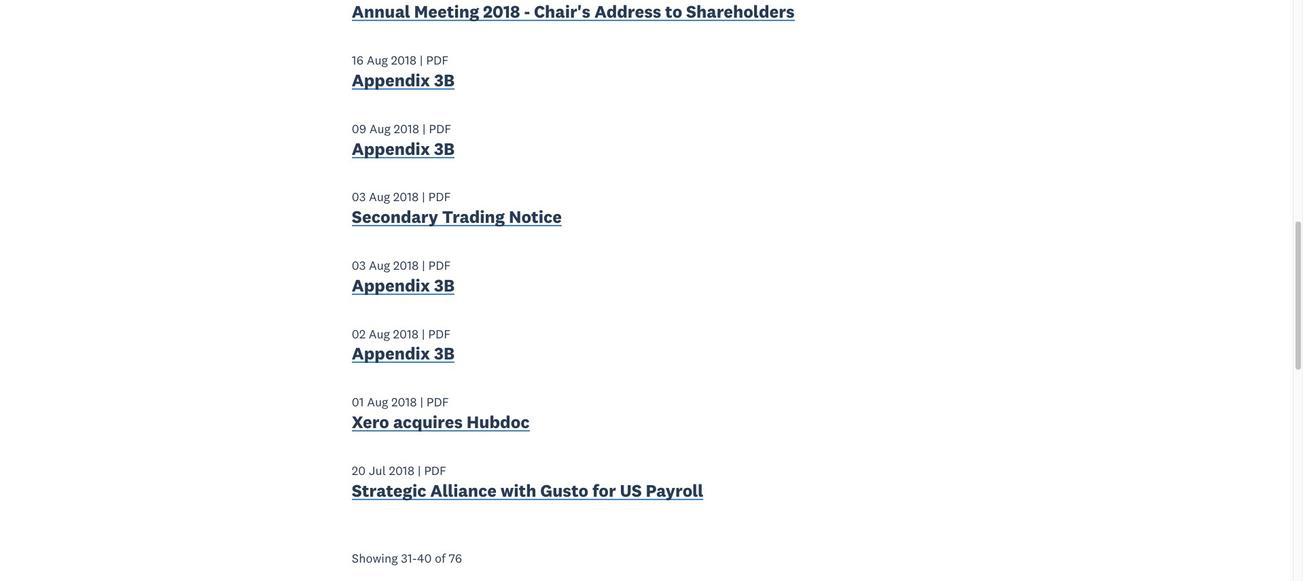 Task type: locate. For each thing, give the bounding box(es) containing it.
| up acquires
[[420, 394, 423, 410]]

xero
[[352, 411, 389, 433]]

3b inside 16 aug 2018 | pdf appendix 3b
[[434, 69, 455, 91]]

aug inside 09 aug 2018 | pdf appendix 3b
[[370, 121, 391, 136]]

3b for 02 aug 2018 | pdf appendix 3b
[[434, 343, 455, 365]]

annual meeting 2018 - chair's address to shareholders link
[[352, 1, 795, 26]]

pdf inside 03 aug 2018 | pdf appendix 3b
[[428, 258, 451, 273]]

pdf inside 03 aug 2018 | pdf secondary trading notice
[[428, 189, 451, 205]]

2018 for 20 jul 2018 | pdf strategic alliance with gusto for us payroll
[[389, 463, 415, 478]]

2018 up strategic
[[389, 463, 415, 478]]

appendix inside 16 aug 2018 | pdf appendix 3b
[[352, 69, 430, 91]]

1 vertical spatial 03
[[352, 258, 366, 273]]

pdf up secondary trading notice link
[[428, 189, 451, 205]]

appendix 3b link
[[352, 69, 455, 94], [352, 138, 455, 163], [352, 274, 455, 299], [352, 343, 455, 368]]

pdf for 01 aug 2018 | pdf xero acquires hubdoc
[[427, 394, 449, 410]]

| inside 20 jul 2018 | pdf strategic alliance with gusto for us payroll
[[418, 463, 421, 478]]

3b inside 02 aug 2018 | pdf appendix 3b
[[434, 343, 455, 365]]

aug up secondary
[[369, 189, 390, 205]]

pdf inside 16 aug 2018 | pdf appendix 3b
[[426, 52, 449, 68]]

3 appendix from the top
[[352, 274, 430, 296]]

pdf for 03 aug 2018 | pdf secondary trading notice
[[428, 189, 451, 205]]

pdf up alliance
[[424, 463, 446, 478]]

appendix 3b link for 09 aug 2018 | pdf appendix 3b
[[352, 138, 455, 163]]

2018 for annual meeting 2018 - chair's address to shareholders
[[483, 1, 520, 23]]

aug inside 02 aug 2018 | pdf appendix 3b
[[369, 326, 390, 342]]

for
[[593, 480, 616, 501]]

aug for 01 aug 2018 | pdf xero acquires hubdoc
[[367, 394, 388, 410]]

appendix up "02"
[[352, 274, 430, 296]]

appendix for 16 aug 2018 | pdf appendix 3b
[[352, 69, 430, 91]]

appendix 3b link down 16 in the left top of the page
[[352, 69, 455, 94]]

aug inside 16 aug 2018 | pdf appendix 3b
[[367, 52, 388, 68]]

03 inside 03 aug 2018 | pdf appendix 3b
[[352, 258, 366, 273]]

2 appendix 3b link from the top
[[352, 138, 455, 163]]

03 up secondary
[[352, 189, 366, 205]]

shareholders
[[686, 1, 795, 23]]

| up secondary
[[422, 189, 425, 205]]

| inside 02 aug 2018 | pdf appendix 3b
[[422, 326, 425, 342]]

aug inside 03 aug 2018 | pdf secondary trading notice
[[369, 189, 390, 205]]

pdf down 16 aug 2018 | pdf appendix 3b
[[429, 121, 451, 136]]

09
[[352, 121, 366, 136]]

| down secondary
[[422, 258, 425, 273]]

- left chair's
[[524, 1, 530, 23]]

appendix 3b link up 02 aug 2018 | pdf appendix 3b
[[352, 274, 455, 299]]

| inside 16 aug 2018 | pdf appendix 3b
[[420, 52, 423, 68]]

3b inside 09 aug 2018 | pdf appendix 3b
[[434, 138, 455, 159]]

aug for 02 aug 2018 | pdf appendix 3b
[[369, 326, 390, 342]]

address
[[595, 1, 661, 23]]

2 3b from the top
[[434, 138, 455, 159]]

0 horizontal spatial -
[[412, 550, 417, 566]]

pdf inside 01 aug 2018 | pdf xero acquires hubdoc
[[427, 394, 449, 410]]

pdf for 02 aug 2018 | pdf appendix 3b
[[428, 326, 451, 342]]

2018 inside 03 aug 2018 | pdf secondary trading notice
[[393, 189, 419, 205]]

pdf down secondary trading notice link
[[428, 258, 451, 273]]

2018 inside 03 aug 2018 | pdf appendix 3b
[[393, 258, 419, 273]]

02 aug 2018 | pdf appendix 3b
[[352, 326, 455, 365]]

03 aug 2018 | pdf appendix 3b
[[352, 258, 455, 296]]

appendix down "02"
[[352, 343, 430, 365]]

1 03 from the top
[[352, 189, 366, 205]]

strategic alliance with gusto for us payroll link
[[352, 480, 704, 504]]

0 vertical spatial 03
[[352, 189, 366, 205]]

pdf inside 20 jul 2018 | pdf strategic alliance with gusto for us payroll
[[424, 463, 446, 478]]

pdf down 03 aug 2018 | pdf appendix 3b
[[428, 326, 451, 342]]

2018 inside 01 aug 2018 | pdf xero acquires hubdoc
[[391, 394, 417, 410]]

jul
[[369, 463, 386, 478]]

| up strategic
[[418, 463, 421, 478]]

appendix 3b link down "02"
[[352, 343, 455, 368]]

pdf inside 02 aug 2018 | pdf appendix 3b
[[428, 326, 451, 342]]

- left 'of'
[[412, 550, 417, 566]]

20 jul 2018 | pdf strategic alliance with gusto for us payroll
[[352, 463, 704, 501]]

2 appendix from the top
[[352, 138, 430, 159]]

acquires
[[393, 411, 463, 433]]

2018 down secondary
[[393, 258, 419, 273]]

2018 inside 20 jul 2018 | pdf strategic alliance with gusto for us payroll
[[389, 463, 415, 478]]

|
[[420, 52, 423, 68], [423, 121, 426, 136], [422, 189, 425, 205], [422, 258, 425, 273], [422, 326, 425, 342], [420, 394, 423, 410], [418, 463, 421, 478]]

| for 03 aug 2018 | pdf secondary trading notice
[[422, 189, 425, 205]]

4 appendix from the top
[[352, 343, 430, 365]]

03 down secondary
[[352, 258, 366, 273]]

4 appendix 3b link from the top
[[352, 343, 455, 368]]

| down 16 aug 2018 | pdf appendix 3b
[[423, 121, 426, 136]]

2018
[[483, 1, 520, 23], [391, 52, 417, 68], [394, 121, 419, 136], [393, 189, 419, 205], [393, 258, 419, 273], [393, 326, 419, 342], [391, 394, 417, 410], [389, 463, 415, 478]]

03 for appendix
[[352, 258, 366, 273]]

aug for 03 aug 2018 | pdf secondary trading notice
[[369, 189, 390, 205]]

2018 inside 09 aug 2018 | pdf appendix 3b
[[394, 121, 419, 136]]

2018 up acquires
[[391, 394, 417, 410]]

pdf for 16 aug 2018 | pdf appendix 3b
[[426, 52, 449, 68]]

pdf down meeting
[[426, 52, 449, 68]]

3b
[[434, 69, 455, 91], [434, 138, 455, 159], [434, 274, 455, 296], [434, 343, 455, 365]]

aug right 16 in the left top of the page
[[367, 52, 388, 68]]

2018 right 09
[[394, 121, 419, 136]]

1 appendix 3b link from the top
[[352, 69, 455, 94]]

aug
[[367, 52, 388, 68], [370, 121, 391, 136], [369, 189, 390, 205], [369, 258, 390, 273], [369, 326, 390, 342], [367, 394, 388, 410]]

3 appendix 3b link from the top
[[352, 274, 455, 299]]

us
[[620, 480, 642, 501]]

| for 01 aug 2018 | pdf xero acquires hubdoc
[[420, 394, 423, 410]]

3b inside 03 aug 2018 | pdf appendix 3b
[[434, 274, 455, 296]]

2 03 from the top
[[352, 258, 366, 273]]

aug right the 01
[[367, 394, 388, 410]]

4 3b from the top
[[434, 343, 455, 365]]

-
[[524, 1, 530, 23], [412, 550, 417, 566]]

aug inside 01 aug 2018 | pdf xero acquires hubdoc
[[367, 394, 388, 410]]

aug down secondary
[[369, 258, 390, 273]]

pdf for 09 aug 2018 | pdf appendix 3b
[[429, 121, 451, 136]]

meeting
[[414, 1, 479, 23]]

appendix inside 02 aug 2018 | pdf appendix 3b
[[352, 343, 430, 365]]

2018 inside 02 aug 2018 | pdf appendix 3b
[[393, 326, 419, 342]]

appendix inside 03 aug 2018 | pdf appendix 3b
[[352, 274, 430, 296]]

notice
[[509, 206, 562, 228]]

| inside 01 aug 2018 | pdf xero acquires hubdoc
[[420, 394, 423, 410]]

appendix 3b link down 09
[[352, 138, 455, 163]]

showing 31 - 40 of 76
[[352, 550, 462, 566]]

40
[[417, 550, 432, 566]]

| inside 03 aug 2018 | pdf appendix 3b
[[422, 258, 425, 273]]

03 inside 03 aug 2018 | pdf secondary trading notice
[[352, 189, 366, 205]]

pdf
[[426, 52, 449, 68], [429, 121, 451, 136], [428, 189, 451, 205], [428, 258, 451, 273], [428, 326, 451, 342], [427, 394, 449, 410], [424, 463, 446, 478]]

pdf for 03 aug 2018 | pdf appendix 3b
[[428, 258, 451, 273]]

pdf up xero acquires hubdoc link
[[427, 394, 449, 410]]

appendix inside 09 aug 2018 | pdf appendix 3b
[[352, 138, 430, 159]]

appendix down 16 in the left top of the page
[[352, 69, 430, 91]]

1 3b from the top
[[434, 69, 455, 91]]

3 3b from the top
[[434, 274, 455, 296]]

16
[[352, 52, 364, 68]]

02
[[352, 326, 366, 342]]

2018 right "02"
[[393, 326, 419, 342]]

| inside 03 aug 2018 | pdf secondary trading notice
[[422, 189, 425, 205]]

3b for 16 aug 2018 | pdf appendix 3b
[[434, 69, 455, 91]]

| down 03 aug 2018 | pdf appendix 3b
[[422, 326, 425, 342]]

aug inside 03 aug 2018 | pdf appendix 3b
[[369, 258, 390, 273]]

2018 right meeting
[[483, 1, 520, 23]]

annual meeting 2018 - chair's address to shareholders
[[352, 1, 795, 23]]

aug right 09
[[370, 121, 391, 136]]

0 vertical spatial -
[[524, 1, 530, 23]]

03
[[352, 189, 366, 205], [352, 258, 366, 273]]

appendix
[[352, 69, 430, 91], [352, 138, 430, 159], [352, 274, 430, 296], [352, 343, 430, 365]]

2018 right 16 in the left top of the page
[[391, 52, 417, 68]]

16 aug 2018 | pdf appendix 3b
[[352, 52, 455, 91]]

aug right "02"
[[369, 326, 390, 342]]

pdf inside 09 aug 2018 | pdf appendix 3b
[[429, 121, 451, 136]]

1 appendix from the top
[[352, 69, 430, 91]]

appendix for 02 aug 2018 | pdf appendix 3b
[[352, 343, 430, 365]]

| down meeting
[[420, 52, 423, 68]]

2018 inside 16 aug 2018 | pdf appendix 3b
[[391, 52, 417, 68]]

2018 up secondary
[[393, 189, 419, 205]]

2018 for 01 aug 2018 | pdf xero acquires hubdoc
[[391, 394, 417, 410]]

| inside 09 aug 2018 | pdf appendix 3b
[[423, 121, 426, 136]]

appendix down 09
[[352, 138, 430, 159]]



Task type: vqa. For each thing, say whether or not it's contained in the screenshot.


Task type: describe. For each thing, give the bounding box(es) containing it.
2018 for 03 aug 2018 | pdf appendix 3b
[[393, 258, 419, 273]]

| for 20 jul 2018 | pdf strategic alliance with gusto for us payroll
[[418, 463, 421, 478]]

appendix for 09 aug 2018 | pdf appendix 3b
[[352, 138, 430, 159]]

2018 for 09 aug 2018 | pdf appendix 3b
[[394, 121, 419, 136]]

appendix for 03 aug 2018 | pdf appendix 3b
[[352, 274, 430, 296]]

09 aug 2018 | pdf appendix 3b
[[352, 121, 455, 159]]

hubdoc
[[467, 411, 530, 433]]

appendix 3b link for 16 aug 2018 | pdf appendix 3b
[[352, 69, 455, 94]]

strategic
[[352, 480, 426, 501]]

alliance
[[430, 480, 497, 501]]

2018 for 16 aug 2018 | pdf appendix 3b
[[391, 52, 417, 68]]

2018 for 02 aug 2018 | pdf appendix 3b
[[393, 326, 419, 342]]

of
[[435, 550, 446, 566]]

76
[[449, 550, 462, 566]]

with
[[501, 480, 537, 501]]

appendix 3b link for 02 aug 2018 | pdf appendix 3b
[[352, 343, 455, 368]]

31
[[401, 550, 412, 566]]

aug for 09 aug 2018 | pdf appendix 3b
[[370, 121, 391, 136]]

| for 16 aug 2018 | pdf appendix 3b
[[420, 52, 423, 68]]

payroll
[[646, 480, 704, 501]]

3b for 03 aug 2018 | pdf appendix 3b
[[434, 274, 455, 296]]

01
[[352, 394, 364, 410]]

| for 09 aug 2018 | pdf appendix 3b
[[423, 121, 426, 136]]

pdf for 20 jul 2018 | pdf strategic alliance with gusto for us payroll
[[424, 463, 446, 478]]

to
[[665, 1, 683, 23]]

| for 02 aug 2018 | pdf appendix 3b
[[422, 326, 425, 342]]

| for 03 aug 2018 | pdf appendix 3b
[[422, 258, 425, 273]]

3b for 09 aug 2018 | pdf appendix 3b
[[434, 138, 455, 159]]

aug for 16 aug 2018 | pdf appendix 3b
[[367, 52, 388, 68]]

xero acquires hubdoc link
[[352, 411, 530, 436]]

aug for 03 aug 2018 | pdf appendix 3b
[[369, 258, 390, 273]]

03 aug 2018 | pdf secondary trading notice
[[352, 189, 562, 228]]

1 horizontal spatial -
[[524, 1, 530, 23]]

secondary
[[352, 206, 438, 228]]

gusto
[[540, 480, 589, 501]]

annual
[[352, 1, 410, 23]]

chair's
[[534, 1, 591, 23]]

20
[[352, 463, 366, 478]]

1 vertical spatial -
[[412, 550, 417, 566]]

trading
[[442, 206, 505, 228]]

03 for secondary
[[352, 189, 366, 205]]

appendix 3b link for 03 aug 2018 | pdf appendix 3b
[[352, 274, 455, 299]]

showing
[[352, 550, 398, 566]]

secondary trading notice link
[[352, 206, 562, 231]]

01 aug 2018 | pdf xero acquires hubdoc
[[352, 394, 530, 433]]

2018 for 03 aug 2018 | pdf secondary trading notice
[[393, 189, 419, 205]]



